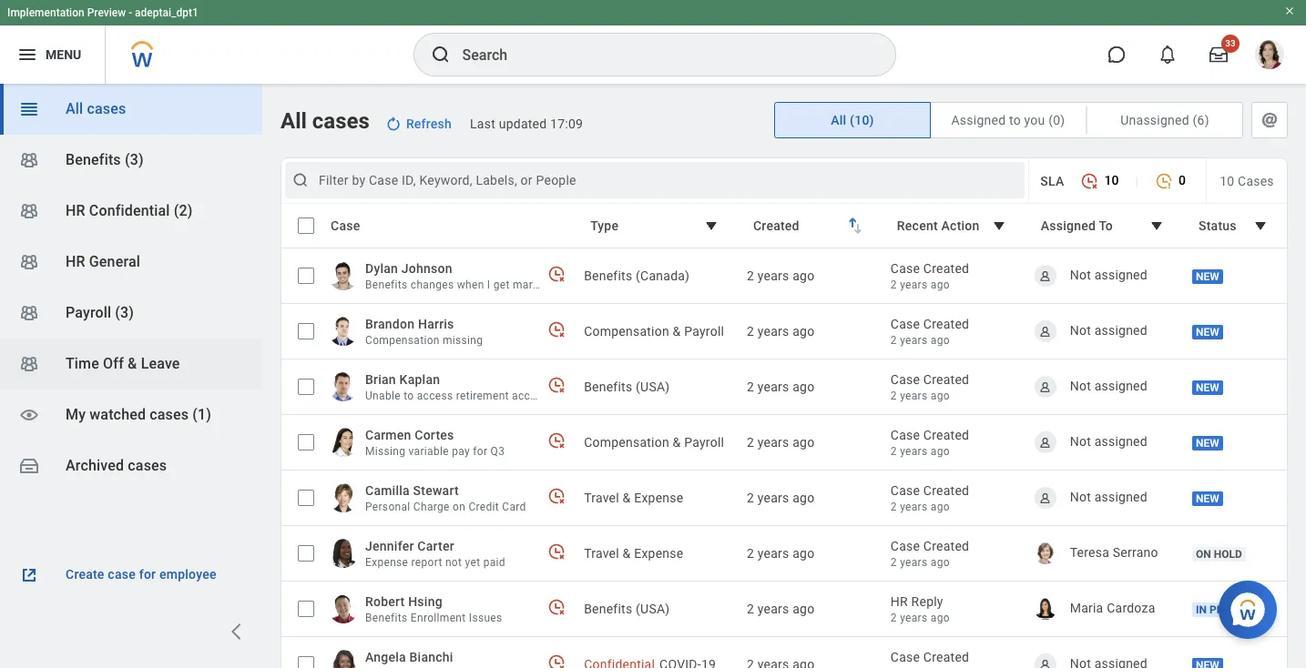 Task type: describe. For each thing, give the bounding box(es) containing it.
tab list containing all (10)
[[774, 102, 1288, 138]]

assigned for cortes
[[1095, 434, 1148, 449]]

account
[[512, 390, 553, 403]]

for inside "link"
[[139, 568, 156, 582]]

-
[[129, 6, 132, 19]]

list containing all cases
[[0, 84, 262, 492]]

leave
[[141, 355, 180, 373]]

user image for expense
[[1039, 491, 1052, 505]]

years inside hr reply 2 years ago
[[900, 612, 928, 625]]

case created 2 years ago for carmen cortes
[[891, 428, 969, 458]]

clock x image
[[1081, 172, 1099, 191]]

created for carmen cortes
[[924, 428, 969, 443]]

refresh
[[406, 117, 452, 131]]

17:09
[[550, 117, 583, 131]]

adeptai_dpt1
[[135, 6, 198, 19]]

& inside time off & leave link
[[128, 355, 137, 373]]

caret down image for assigned to
[[1146, 215, 1168, 237]]

create case for employee link
[[18, 565, 244, 587]]

case
[[108, 568, 136, 582]]

time to resolve - overdue image for carter
[[548, 543, 566, 561]]

case created 2 years ago for jennifer carter
[[891, 539, 969, 569]]

hr confidential (2) link
[[0, 186, 262, 237]]

all inside button
[[831, 113, 847, 128]]

cases
[[1238, 174, 1274, 188]]

sort up image
[[842, 212, 863, 234]]

assigned to you (0)
[[952, 113, 1065, 128]]

2 inside hr reply 2 years ago
[[891, 612, 897, 625]]

archived
[[66, 457, 124, 475]]

inbox large image
[[1210, 46, 1228, 64]]

not assigned for stewart
[[1070, 490, 1148, 504]]

last
[[470, 117, 496, 131]]

jennifer carter expense report not yet paid
[[365, 539, 506, 569]]

case created 2 years ago for brian kaplan
[[891, 373, 969, 403]]

user image for benefits (usa)
[[1039, 380, 1052, 394]]

2 years ago for jennifer carter
[[747, 547, 815, 561]]

cases inside "all cases" link
[[87, 100, 126, 118]]

general
[[89, 253, 140, 271]]

(3) for payroll (3)
[[115, 304, 134, 322]]

create case for employee
[[66, 568, 217, 582]]

time to resolve - overdue image for hsing
[[548, 598, 566, 616]]

dylan johnson benefits changes when i get married.
[[365, 261, 556, 292]]

time to resolve - overdue image for benefits (canada)
[[548, 265, 566, 283]]

compensation for cortes
[[584, 435, 669, 450]]

carmen
[[365, 428, 411, 443]]

not for camilla stewart
[[1070, 490, 1091, 504]]

issues
[[469, 612, 502, 625]]

off
[[103, 355, 124, 373]]

cardoza
[[1107, 601, 1156, 616]]

not assigned for johnson
[[1070, 268, 1148, 282]]

benefits inside robert hsing benefits enrollment issues
[[365, 612, 408, 625]]

when
[[457, 279, 484, 292]]

compensation inside brandon harris compensation missing
[[365, 334, 440, 347]]

search image
[[292, 171, 310, 189]]

in
[[1196, 604, 1207, 617]]

yet
[[465, 557, 480, 569]]

unable to access retirement account button
[[365, 389, 553, 404]]

unable
[[365, 390, 401, 403]]

10 button
[[1072, 163, 1128, 198]]

assigned for harris
[[1095, 323, 1148, 338]]

ext link image
[[18, 565, 40, 587]]

travel for camilla stewart
[[584, 491, 619, 506]]

preview
[[87, 6, 126, 19]]

time to resolve - overdue element for carmen cortes
[[548, 431, 566, 450]]

for inside carmen cortes missing variable pay for q3
[[473, 445, 488, 458]]

cases inside my watched cases (1) link
[[150, 406, 189, 424]]

2 years ago for camilla stewart
[[747, 491, 815, 506]]

case created
[[891, 650, 969, 665]]

hsing
[[408, 595, 443, 609]]

caret down image for status
[[1250, 215, 1272, 237]]

filter by case id, keyword, labels, or people. type label: to find cases with specific labels applied element
[[285, 162, 1025, 199]]

missing
[[365, 445, 406, 458]]

watched
[[90, 406, 146, 424]]

not for carmen cortes
[[1070, 434, 1091, 449]]

case for dylan johnson
[[891, 261, 920, 276]]

user image for compensation & payroll
[[1039, 436, 1052, 450]]

to inside assigned to you (0) button
[[1009, 113, 1021, 128]]

created for dylan johnson
[[924, 261, 969, 276]]

all cases inside list
[[66, 100, 126, 118]]

all (10) button
[[775, 103, 930, 138]]

time to resolve - overdue image for harris
[[548, 320, 566, 338]]

teresa
[[1070, 545, 1110, 560]]

hold
[[1214, 549, 1242, 561]]

created inside created button
[[753, 219, 800, 233]]

expense for carter
[[634, 547, 684, 561]]

benefits changes when i get married. button
[[365, 278, 556, 292]]

confidential
[[89, 202, 170, 220]]

brandon
[[365, 317, 415, 332]]

time to first response - overdue image
[[548, 376, 566, 394]]

cortes
[[415, 428, 454, 443]]

action
[[942, 219, 980, 233]]

implementation
[[7, 6, 84, 19]]

& for carmen cortes
[[673, 435, 681, 450]]

maria cardoza
[[1070, 601, 1156, 616]]

menu
[[46, 47, 81, 62]]

user image for payroll
[[1039, 325, 1052, 338]]

report
[[411, 557, 442, 569]]

time off & leave link
[[0, 339, 262, 390]]

not for brian kaplan
[[1070, 379, 1091, 393]]

employee
[[159, 568, 217, 582]]

2 years ago for carmen cortes
[[747, 435, 815, 450]]

assigned for kaplan
[[1095, 379, 1148, 393]]

time to resolve - overdue image for stewart
[[548, 487, 566, 505]]

archived cases link
[[0, 441, 262, 492]]

(6)
[[1193, 113, 1210, 128]]

unassigned (6) button
[[1088, 103, 1243, 138]]

cases left reset image in the top left of the page
[[312, 108, 370, 134]]

brian
[[365, 373, 396, 387]]

menu banner
[[0, 0, 1306, 84]]

status
[[1199, 219, 1237, 233]]

all (10)
[[831, 113, 874, 128]]

3 user image from the top
[[1039, 658, 1052, 669]]

time to resolve - overdue element for camilla stewart
[[548, 487, 566, 505]]

jennifer
[[365, 539, 414, 554]]

time to first response - overdue element
[[548, 376, 566, 394]]

chevron right image
[[226, 621, 248, 643]]

robert
[[365, 595, 405, 609]]

7 time to resolve - overdue element from the top
[[548, 654, 566, 669]]

profile logan mcneil image
[[1255, 40, 1285, 73]]

recent action
[[897, 219, 980, 233]]

0 button
[[1146, 163, 1195, 198]]

visible image
[[18, 404, 40, 426]]

payroll for carmen cortes
[[684, 435, 724, 450]]

case created 2 years ago for camilla stewart
[[891, 484, 969, 514]]

harris
[[418, 317, 454, 332]]

benefits inside list
[[66, 151, 121, 169]]

not
[[445, 557, 462, 569]]

personal charge on credit card button
[[365, 500, 526, 515]]

carmen cortes missing variable pay for q3
[[365, 428, 505, 458]]

compensation missing button
[[365, 333, 483, 348]]

Filter by Case ID, Keyword, Labels, or People text field
[[319, 171, 997, 189]]

assigned to
[[1041, 219, 1113, 233]]

payroll inside payroll (3) link
[[66, 304, 111, 322]]

contact card matrix manager image for hr general
[[18, 251, 40, 273]]

enrollment
[[411, 612, 466, 625]]

retirement
[[456, 390, 509, 403]]

2 years ago for dylan johnson
[[747, 269, 815, 283]]

contact card matrix manager image for benefits
[[18, 149, 40, 171]]

time
[[66, 355, 99, 373]]

q3
[[491, 445, 505, 458]]

at tag mention image
[[1259, 109, 1281, 131]]

justify image
[[16, 44, 38, 66]]

1 horizontal spatial all cases
[[281, 108, 370, 134]]

case for brian kaplan
[[891, 373, 920, 387]]

hr for hr confidential (2)
[[66, 202, 85, 220]]

teresa serrano
[[1070, 545, 1159, 560]]

expense inside jennifer carter expense report not yet paid
[[365, 557, 408, 569]]

search image
[[430, 44, 451, 66]]

create
[[66, 568, 104, 582]]

(usa) for kaplan
[[636, 380, 670, 394]]

payroll (3)
[[66, 304, 134, 322]]

time to resolve - overdue element for dylan johnson
[[548, 265, 566, 283]]

stewart
[[413, 484, 459, 498]]



Task type: vqa. For each thing, say whether or not it's contained in the screenshot.


Task type: locate. For each thing, give the bounding box(es) containing it.
compensation & payroll for brandon harris
[[584, 324, 724, 339]]

assigned for assigned to
[[1041, 219, 1096, 233]]

all right grid view icon at the left
[[66, 100, 83, 118]]

hr inside hr reply 2 years ago
[[891, 595, 908, 609]]

assigned for assigned to you (0)
[[952, 113, 1006, 128]]

created for brian kaplan
[[924, 373, 969, 387]]

my watched cases (1) link
[[0, 390, 262, 441]]

& for brandon harris
[[673, 324, 681, 339]]

4 not from the top
[[1070, 434, 1091, 449]]

2 assigned from the top
[[1095, 323, 1148, 338]]

assigned for stewart
[[1095, 490, 1148, 504]]

2 horizontal spatial all
[[831, 113, 847, 128]]

2 user image from the top
[[1039, 325, 1052, 338]]

time to resolve - overdue image
[[548, 320, 566, 338], [548, 487, 566, 505], [548, 543, 566, 561], [548, 598, 566, 616]]

johnson
[[402, 261, 453, 276]]

10 right clock x image
[[1105, 173, 1119, 188]]

all inside list
[[66, 100, 83, 118]]

(2)
[[174, 202, 193, 220]]

1 vertical spatial (usa)
[[636, 602, 670, 617]]

to down kaplan
[[404, 390, 414, 403]]

compensation & payroll for carmen cortes
[[584, 435, 724, 450]]

1 horizontal spatial for
[[473, 445, 488, 458]]

travel & expense
[[584, 491, 684, 506], [584, 547, 684, 561]]

hr general
[[66, 253, 140, 271]]

created for camilla stewart
[[924, 484, 969, 498]]

1 case created 2 years ago from the top
[[891, 261, 969, 292]]

type
[[590, 219, 619, 233]]

0 horizontal spatial caret down image
[[701, 215, 722, 237]]

brian kaplan unable to access retirement account
[[365, 373, 553, 403]]

5 case created 2 years ago from the top
[[891, 484, 969, 514]]

2 years ago for brandon harris
[[747, 324, 815, 339]]

3 contact card matrix manager image from the top
[[18, 353, 40, 375]]

3 assigned from the top
[[1095, 379, 1148, 393]]

4 assigned from the top
[[1095, 434, 1148, 449]]

all left (10) at top right
[[831, 113, 847, 128]]

new for harris
[[1196, 326, 1220, 339]]

hr left reply
[[891, 595, 908, 609]]

caret down image inside status button
[[1250, 215, 1272, 237]]

3 user image from the top
[[1039, 491, 1052, 505]]

6 case created 2 years ago from the top
[[891, 539, 969, 569]]

33
[[1226, 38, 1236, 48]]

in progress
[[1196, 604, 1265, 617]]

Search Workday  search field
[[462, 35, 858, 75]]

to left you
[[1009, 113, 1021, 128]]

new for cortes
[[1196, 438, 1220, 450]]

time to resolve - overdue image right the card
[[548, 487, 566, 505]]

ago inside hr reply 2 years ago
[[931, 612, 950, 625]]

10 inside button
[[1105, 173, 1119, 188]]

3 time to resolve - overdue image from the top
[[548, 543, 566, 561]]

card
[[502, 501, 526, 514]]

reset image
[[384, 115, 403, 133]]

0 vertical spatial (usa)
[[636, 380, 670, 394]]

0 horizontal spatial all
[[66, 100, 83, 118]]

menu button
[[0, 26, 105, 84]]

2 years ago
[[747, 269, 815, 283], [747, 324, 815, 339], [747, 380, 815, 394], [747, 435, 815, 450], [747, 491, 815, 506], [747, 547, 815, 561], [747, 602, 815, 617]]

caret down image down filter by case id, keyword, labels, or people text box
[[701, 215, 722, 237]]

not for dylan johnson
[[1070, 268, 1091, 282]]

0 horizontal spatial assigned
[[952, 113, 1006, 128]]

caret down image right "action"
[[988, 215, 1010, 237]]

contact card matrix manager image
[[18, 149, 40, 171], [18, 302, 40, 324]]

user image
[[1039, 380, 1052, 394], [1039, 436, 1052, 450], [1039, 658, 1052, 669]]

0 vertical spatial compensation & payroll
[[584, 324, 724, 339]]

sort down image
[[847, 218, 869, 240]]

2 time to resolve - overdue image from the top
[[548, 431, 566, 450]]

tab list
[[774, 102, 1288, 138]]

0 vertical spatial hr
[[66, 202, 85, 220]]

assigned inside button
[[952, 113, 1006, 128]]

1 caret down image from the left
[[988, 215, 1010, 237]]

2 vertical spatial user image
[[1039, 491, 1052, 505]]

contact card matrix manager image down grid view icon at the left
[[18, 149, 40, 171]]

status button
[[1187, 209, 1284, 243]]

angela bianchi
[[365, 650, 453, 665]]

1 vertical spatial contact card matrix manager image
[[18, 302, 40, 324]]

carter
[[418, 539, 454, 554]]

not assigned for kaplan
[[1070, 379, 1148, 393]]

assigned inside button
[[1041, 219, 1096, 233]]

4 new from the top
[[1196, 438, 1220, 450]]

(canada)
[[636, 269, 690, 283]]

1 vertical spatial to
[[404, 390, 414, 403]]

2 user image from the top
[[1039, 436, 1052, 450]]

1 vertical spatial assigned
[[1041, 219, 1096, 233]]

1 horizontal spatial to
[[1009, 113, 1021, 128]]

5 new from the top
[[1196, 493, 1220, 506]]

contact card matrix manager image for payroll
[[18, 302, 40, 324]]

2 not from the top
[[1070, 323, 1091, 338]]

4 2 years ago from the top
[[747, 435, 815, 450]]

5 2 years ago from the top
[[747, 491, 815, 506]]

(3) down "hr general" link
[[115, 304, 134, 322]]

0 horizontal spatial for
[[139, 568, 156, 582]]

3 new from the top
[[1196, 382, 1220, 395]]

contact card matrix manager image inside benefits (3) link
[[18, 149, 40, 171]]

2 new from the top
[[1196, 326, 1220, 339]]

(0)
[[1049, 113, 1065, 128]]

2 contact card matrix manager image from the top
[[18, 251, 40, 273]]

0 vertical spatial (3)
[[125, 151, 144, 169]]

time to resolve - overdue image right the paid
[[548, 543, 566, 561]]

3 not assigned from the top
[[1070, 379, 1148, 393]]

assigned left you
[[952, 113, 1006, 128]]

notifications large image
[[1159, 46, 1177, 64]]

1 vertical spatial user image
[[1039, 436, 1052, 450]]

2 case created 2 years ago from the top
[[891, 317, 969, 347]]

contact card matrix manager image for time off & leave
[[18, 353, 40, 375]]

created for jennifer carter
[[924, 539, 969, 554]]

compensation for harris
[[584, 324, 669, 339]]

new for kaplan
[[1196, 382, 1220, 395]]

0 horizontal spatial caret down image
[[988, 215, 1010, 237]]

time to resolve - overdue element for robert hsing
[[548, 598, 566, 616]]

0 vertical spatial contact card matrix manager image
[[18, 149, 40, 171]]

case for brandon harris
[[891, 317, 920, 332]]

grid view image
[[18, 98, 40, 120]]

benefits inside 'dylan johnson benefits changes when i get married.'
[[365, 279, 408, 292]]

1 vertical spatial compensation & payroll
[[584, 435, 724, 450]]

(1)
[[193, 406, 211, 424]]

1 vertical spatial travel
[[584, 547, 619, 561]]

1 benefits (usa) from the top
[[584, 380, 670, 394]]

1 vertical spatial hr
[[66, 253, 85, 271]]

travel for jennifer carter
[[584, 547, 619, 561]]

10 for 10
[[1105, 173, 1119, 188]]

hr confidential (2)
[[66, 202, 193, 220]]

assigned for johnson
[[1095, 268, 1148, 282]]

unassigned (6)
[[1121, 113, 1210, 128]]

case for camilla stewart
[[891, 484, 920, 498]]

contact card matrix manager image inside hr confidential (2) link
[[18, 200, 40, 222]]

time off & leave
[[66, 355, 180, 373]]

time to resolve - overdue element for brandon harris
[[548, 320, 566, 338]]

0 horizontal spatial 10
[[1105, 173, 1119, 188]]

contact card matrix manager image
[[18, 200, 40, 222], [18, 251, 40, 273], [18, 353, 40, 375]]

contact card matrix manager image left payroll (3)
[[18, 302, 40, 324]]

on hold
[[1196, 549, 1242, 561]]

& for camilla stewart
[[623, 491, 631, 506]]

1 horizontal spatial caret down image
[[1250, 215, 1272, 237]]

caret down image
[[701, 215, 722, 237], [1250, 215, 1272, 237]]

1 compensation & payroll from the top
[[584, 324, 724, 339]]

1 vertical spatial for
[[139, 568, 156, 582]]

benefits (usa) for kaplan
[[584, 380, 670, 394]]

1 assigned from the top
[[1095, 268, 1148, 282]]

1 travel from the top
[[584, 491, 619, 506]]

compensation
[[584, 324, 669, 339], [365, 334, 440, 347], [584, 435, 669, 450]]

2 time to resolve - overdue image from the top
[[548, 487, 566, 505]]

not assigned for cortes
[[1070, 434, 1148, 449]]

0 vertical spatial benefits (usa)
[[584, 380, 670, 394]]

3 not from the top
[[1070, 379, 1091, 393]]

0 vertical spatial time to resolve - overdue image
[[548, 265, 566, 283]]

camilla stewart personal charge on credit card
[[365, 484, 526, 514]]

contact card matrix manager image inside time off & leave link
[[18, 353, 40, 375]]

3 2 years ago from the top
[[747, 380, 815, 394]]

clock exclamation image
[[1155, 172, 1173, 191]]

5 not assigned from the top
[[1070, 490, 1148, 504]]

1 new from the top
[[1196, 271, 1220, 284]]

user image
[[1039, 269, 1052, 283], [1039, 325, 1052, 338], [1039, 491, 1052, 505]]

1 time to resolve - overdue image from the top
[[548, 265, 566, 283]]

credit
[[469, 501, 499, 514]]

all cases up search image
[[281, 108, 370, 134]]

2 (usa) from the top
[[636, 602, 670, 617]]

all (10) tab panel
[[281, 158, 1288, 669]]

all up search image
[[281, 108, 307, 134]]

get
[[494, 279, 510, 292]]

caret down image for recent action
[[988, 215, 1010, 237]]

2 years ago for brian kaplan
[[747, 380, 815, 394]]

paid
[[483, 557, 506, 569]]

changes
[[411, 279, 454, 292]]

created button
[[742, 209, 878, 243]]

(3) down "all cases" link
[[125, 151, 144, 169]]

to
[[1009, 113, 1021, 128], [404, 390, 414, 403]]

archived cases
[[66, 457, 167, 475]]

not assigned
[[1070, 268, 1148, 282], [1070, 323, 1148, 338], [1070, 379, 1148, 393], [1070, 434, 1148, 449], [1070, 490, 1148, 504]]

new for johnson
[[1196, 271, 1220, 284]]

caret down image inside the assigned to button
[[1146, 215, 1168, 237]]

1 travel & expense from the top
[[584, 491, 684, 506]]

& for jennifer carter
[[623, 547, 631, 561]]

time to resolve - overdue image
[[548, 265, 566, 283], [548, 431, 566, 450], [548, 654, 566, 669]]

payroll for brandon harris
[[684, 324, 724, 339]]

1 time to resolve - overdue element from the top
[[548, 265, 566, 283]]

time to resolve - overdue image down married.
[[548, 320, 566, 338]]

not for brandon harris
[[1070, 323, 1091, 338]]

1 horizontal spatial assigned
[[1041, 219, 1096, 233]]

dylan
[[365, 261, 398, 276]]

for left "q3"
[[473, 445, 488, 458]]

new for stewart
[[1196, 493, 1220, 506]]

brandon harris compensation missing
[[365, 317, 483, 347]]

2 not assigned from the top
[[1070, 323, 1148, 338]]

missing
[[443, 334, 483, 347]]

2 benefits (usa) from the top
[[584, 602, 670, 617]]

caret down image down clock exclamation image
[[1146, 215, 1168, 237]]

10 left cases
[[1220, 174, 1235, 188]]

0
[[1179, 173, 1186, 188]]

4 not assigned from the top
[[1070, 434, 1148, 449]]

case created 2 years ago for brandon harris
[[891, 317, 969, 347]]

for right case
[[139, 568, 156, 582]]

0 vertical spatial assigned
[[952, 113, 1006, 128]]

1 horizontal spatial caret down image
[[1146, 215, 1168, 237]]

all cases link
[[0, 84, 262, 135]]

camilla
[[365, 484, 410, 498]]

case for carmen cortes
[[891, 428, 920, 443]]

assigned to button
[[1029, 209, 1180, 243]]

years
[[758, 269, 789, 283], [900, 279, 928, 292], [758, 324, 789, 339], [900, 334, 928, 347], [758, 380, 789, 394], [900, 390, 928, 403], [758, 435, 789, 450], [900, 445, 928, 458], [758, 491, 789, 506], [900, 501, 928, 514], [758, 547, 789, 561], [900, 557, 928, 569], [758, 602, 789, 617], [900, 612, 928, 625]]

1 vertical spatial payroll
[[684, 324, 724, 339]]

travel & expense for stewart
[[584, 491, 684, 506]]

2 contact card matrix manager image from the top
[[18, 302, 40, 324]]

hr left general
[[66, 253, 85, 271]]

1 contact card matrix manager image from the top
[[18, 149, 40, 171]]

1 2 years ago from the top
[[747, 269, 815, 283]]

2 time to resolve - overdue element from the top
[[548, 320, 566, 338]]

2 vertical spatial payroll
[[684, 435, 724, 450]]

cases inside archived cases 'link'
[[128, 457, 167, 475]]

caret down image inside recent action "button"
[[988, 215, 1010, 237]]

1 user image from the top
[[1039, 380, 1052, 394]]

1 contact card matrix manager image from the top
[[18, 200, 40, 222]]

hr for hr general
[[66, 253, 85, 271]]

serrano
[[1113, 545, 1159, 560]]

benefits (canada)
[[584, 269, 690, 283]]

all cases up the benefits (3)
[[66, 100, 126, 118]]

1 (usa) from the top
[[636, 380, 670, 394]]

10 for 10 cases
[[1220, 174, 1235, 188]]

1 vertical spatial benefits (usa)
[[584, 602, 670, 617]]

0 vertical spatial travel & expense
[[584, 491, 684, 506]]

caret down image for type
[[701, 215, 722, 237]]

refresh button
[[377, 109, 463, 138]]

for
[[473, 445, 488, 458], [139, 568, 156, 582]]

maria
[[1070, 601, 1104, 616]]

created
[[753, 219, 800, 233], [924, 261, 969, 276], [924, 317, 969, 332], [924, 373, 969, 387], [924, 428, 969, 443], [924, 484, 969, 498], [924, 539, 969, 554], [924, 650, 969, 665]]

hr
[[66, 202, 85, 220], [66, 253, 85, 271], [891, 595, 908, 609]]

contact card matrix manager image for hr confidential (2)
[[18, 200, 40, 222]]

4 time to resolve - overdue image from the top
[[548, 598, 566, 616]]

4 time to resolve - overdue element from the top
[[548, 487, 566, 505]]

close environment banner image
[[1285, 5, 1295, 16]]

charge
[[413, 501, 450, 514]]

inbox image
[[18, 456, 40, 477]]

(usa) for hsing
[[636, 602, 670, 617]]

0 vertical spatial payroll
[[66, 304, 111, 322]]

case created 2 years ago for dylan johnson
[[891, 261, 969, 292]]

(3)
[[125, 151, 144, 169], [115, 304, 134, 322]]

benefits (usa) for hsing
[[584, 602, 670, 617]]

2 travel from the top
[[584, 547, 619, 561]]

to inside brian kaplan unable to access retirement account
[[404, 390, 414, 403]]

on
[[453, 501, 466, 514]]

2 10 from the left
[[1220, 174, 1235, 188]]

time to resolve - overdue element for jennifer carter
[[548, 543, 566, 561]]

benefits (usa)
[[584, 380, 670, 394], [584, 602, 670, 617]]

1 vertical spatial travel & expense
[[584, 547, 684, 561]]

on
[[1196, 549, 1211, 561]]

0 vertical spatial to
[[1009, 113, 1021, 128]]

1 horizontal spatial 10
[[1220, 174, 1235, 188]]

5 not from the top
[[1070, 490, 1091, 504]]

travel & expense for carter
[[584, 547, 684, 561]]

not assigned for harris
[[1070, 323, 1148, 338]]

list
[[0, 84, 262, 492]]

1 horizontal spatial all
[[281, 108, 307, 134]]

33 button
[[1199, 35, 1240, 75]]

1 not from the top
[[1070, 268, 1091, 282]]

assigned to you (0) button
[[931, 103, 1086, 138]]

robert hsing benefits enrollment issues
[[365, 595, 502, 625]]

type button
[[579, 209, 734, 243]]

2
[[747, 269, 754, 283], [891, 279, 897, 292], [747, 324, 754, 339], [891, 334, 897, 347], [747, 380, 754, 394], [891, 390, 897, 403], [747, 435, 754, 450], [891, 445, 897, 458], [747, 491, 754, 506], [891, 501, 897, 514], [747, 547, 754, 561], [891, 557, 897, 569], [747, 602, 754, 617], [891, 612, 897, 625]]

3 case created 2 years ago from the top
[[891, 373, 969, 403]]

2 travel & expense from the top
[[584, 547, 684, 561]]

caret down image inside the type button
[[701, 215, 722, 237]]

last updated 17:09
[[470, 117, 583, 131]]

2 years ago for robert hsing
[[747, 602, 815, 617]]

0 horizontal spatial to
[[404, 390, 414, 403]]

0 vertical spatial contact card matrix manager image
[[18, 200, 40, 222]]

1 user image from the top
[[1039, 269, 1052, 283]]

1 time to resolve - overdue image from the top
[[548, 320, 566, 338]]

cases left (1)
[[150, 406, 189, 424]]

0 vertical spatial user image
[[1039, 380, 1052, 394]]

caret down image
[[988, 215, 1010, 237], [1146, 215, 1168, 237]]

2 caret down image from the left
[[1146, 215, 1168, 237]]

1 vertical spatial time to resolve - overdue image
[[548, 431, 566, 450]]

time to resolve - overdue element
[[548, 265, 566, 283], [548, 320, 566, 338], [548, 431, 566, 450], [548, 487, 566, 505], [548, 543, 566, 561], [548, 598, 566, 616], [548, 654, 566, 669]]

unassigned
[[1121, 113, 1190, 128]]

2 compensation & payroll from the top
[[584, 435, 724, 450]]

4 case created 2 years ago from the top
[[891, 428, 969, 458]]

(3) for benefits (3)
[[125, 151, 144, 169]]

time to resolve - overdue image right issues
[[548, 598, 566, 616]]

expense for stewart
[[634, 491, 684, 506]]

contact card matrix manager image inside "hr general" link
[[18, 251, 40, 273]]

1 vertical spatial (3)
[[115, 304, 134, 322]]

1 vertical spatial contact card matrix manager image
[[18, 251, 40, 273]]

hr left confidential
[[66, 202, 85, 220]]

2 vertical spatial time to resolve - overdue image
[[548, 654, 566, 669]]

0 horizontal spatial all cases
[[66, 100, 126, 118]]

5 time to resolve - overdue element from the top
[[548, 543, 566, 561]]

1 not assigned from the top
[[1070, 268, 1148, 282]]

1 10 from the left
[[1105, 173, 1119, 188]]

1 vertical spatial user image
[[1039, 325, 1052, 338]]

0 vertical spatial travel
[[584, 491, 619, 506]]

2 vertical spatial hr
[[891, 595, 908, 609]]

time to resolve - overdue image for compensation & payroll
[[548, 431, 566, 450]]

you
[[1024, 113, 1045, 128]]

my
[[66, 406, 86, 424]]

cases up the benefits (3)
[[87, 100, 126, 118]]

0 vertical spatial user image
[[1039, 269, 1052, 283]]

cases down my watched cases (1) at the left
[[128, 457, 167, 475]]

10 cases
[[1220, 174, 1274, 188]]

2 vertical spatial user image
[[1039, 658, 1052, 669]]

created for brandon harris
[[924, 317, 969, 332]]

personal
[[365, 501, 410, 514]]

1 caret down image from the left
[[701, 215, 722, 237]]

2 caret down image from the left
[[1250, 215, 1272, 237]]

benefits (3)
[[66, 151, 144, 169]]

progress
[[1210, 604, 1265, 617]]

(10)
[[850, 113, 874, 128]]

6 2 years ago from the top
[[747, 547, 815, 561]]

6 time to resolve - overdue element from the top
[[548, 598, 566, 616]]

variable
[[409, 445, 449, 458]]

3 time to resolve - overdue image from the top
[[548, 654, 566, 669]]

3 time to resolve - overdue element from the top
[[548, 431, 566, 450]]

travel
[[584, 491, 619, 506], [584, 547, 619, 561]]

case for jennifer carter
[[891, 539, 920, 554]]

2 2 years ago from the top
[[747, 324, 815, 339]]

caret down image right "status"
[[1250, 215, 1272, 237]]

0 vertical spatial for
[[473, 445, 488, 458]]

contact card matrix manager image inside payroll (3) link
[[18, 302, 40, 324]]

assigned left to
[[1041, 219, 1096, 233]]

hr general link
[[0, 237, 262, 288]]

assigned
[[1095, 268, 1148, 282], [1095, 323, 1148, 338], [1095, 379, 1148, 393], [1095, 434, 1148, 449], [1095, 490, 1148, 504]]

7 2 years ago from the top
[[747, 602, 815, 617]]

2 vertical spatial contact card matrix manager image
[[18, 353, 40, 375]]

expense report not yet paid button
[[365, 556, 506, 570]]

5 assigned from the top
[[1095, 490, 1148, 504]]



